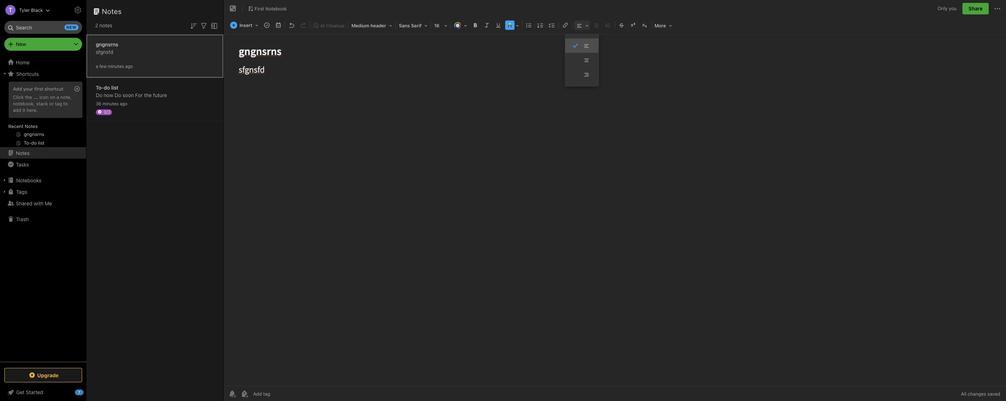 Task type: locate. For each thing, give the bounding box(es) containing it.
shortcuts button
[[0, 68, 86, 80]]

ago down soon
[[120, 101, 127, 106]]

Add tag field
[[253, 391, 307, 398]]

bulleted list image
[[524, 20, 534, 30]]

with
[[34, 200, 43, 207]]

group
[[0, 80, 86, 150]]

the
[[144, 92, 152, 98], [25, 94, 32, 100]]

shared
[[16, 200, 32, 207]]

you
[[949, 5, 957, 11]]

tags button
[[0, 186, 86, 198]]

soon
[[123, 92, 134, 98]]

do
[[96, 92, 102, 98], [115, 92, 121, 98]]

notes right recent
[[25, 124, 38, 129]]

notes up tasks on the left top of page
[[16, 150, 30, 156]]

the inside group
[[25, 94, 32, 100]]

minutes right few
[[108, 64, 124, 69]]

now
[[104, 92, 113, 98]]

for
[[135, 92, 143, 98]]

it
[[23, 107, 25, 113]]

0 vertical spatial ago
[[125, 64, 133, 69]]

ago
[[125, 64, 133, 69], [120, 101, 127, 106]]

subscript image
[[640, 20, 650, 30]]

Help and Learning task checklist field
[[0, 387, 86, 399]]

icon on a note, notebook, stack or tag to add it here.
[[13, 94, 72, 113]]

home link
[[0, 57, 86, 68]]

notebooks link
[[0, 175, 86, 186]]

0 horizontal spatial a
[[57, 94, 59, 100]]

trash link
[[0, 214, 86, 225]]

get started
[[16, 390, 43, 396]]

sans serif
[[399, 23, 422, 28]]

notes up notes
[[102, 7, 122, 15]]

expand note image
[[229, 4, 237, 13]]

strikethrough image
[[617, 20, 627, 30]]

shared with me
[[16, 200, 52, 207]]

Font size field
[[432, 20, 450, 31]]

a
[[96, 64, 98, 69], [57, 94, 59, 100]]

black
[[31, 7, 43, 13]]

the right for
[[144, 92, 152, 98]]

notes inside group
[[25, 124, 38, 129]]

0 horizontal spatial the
[[25, 94, 32, 100]]

only
[[938, 5, 948, 11]]

more actions image
[[993, 4, 1002, 13]]

first notebook
[[255, 6, 287, 11]]

click the ...
[[13, 94, 38, 100]]

recent
[[8, 124, 24, 129]]

do
[[104, 84, 110, 91]]

upgrade
[[37, 373, 59, 379]]

1 vertical spatial notes
[[25, 124, 38, 129]]

gngnsrns sfgnsfd
[[96, 41, 118, 55]]

notebook,
[[13, 101, 35, 107]]

Search text field
[[9, 21, 77, 34]]

tyler black
[[19, 7, 43, 13]]

1 vertical spatial minutes
[[102, 101, 119, 106]]

group containing add your first shortcut
[[0, 80, 86, 150]]

task image
[[262, 20, 272, 30]]

1 horizontal spatial the
[[144, 92, 152, 98]]

a right on
[[57, 94, 59, 100]]

new button
[[4, 38, 82, 51]]

more
[[655, 23, 666, 28]]

View options field
[[208, 21, 219, 30]]

tag
[[55, 101, 62, 107]]

do down to-
[[96, 92, 102, 98]]

2 vertical spatial notes
[[16, 150, 30, 156]]

Heading level field
[[349, 20, 395, 31]]

0 vertical spatial a
[[96, 64, 98, 69]]

minutes
[[108, 64, 124, 69], [102, 101, 119, 106]]

tree
[[0, 57, 86, 362]]

the inside "to-do list do now do soon for the future"
[[144, 92, 152, 98]]

minutes down now
[[102, 101, 119, 106]]

saved
[[988, 392, 1001, 397]]

1 vertical spatial ago
[[120, 101, 127, 106]]

a left few
[[96, 64, 98, 69]]

settings image
[[73, 6, 82, 14]]

0 horizontal spatial do
[[96, 92, 102, 98]]

superscript image
[[628, 20, 638, 30]]

tree containing home
[[0, 57, 86, 362]]

notes
[[102, 7, 122, 15], [25, 124, 38, 129], [16, 150, 30, 156]]

More actions field
[[993, 3, 1002, 14]]

0 vertical spatial notes
[[102, 7, 122, 15]]

to-do list do now do soon for the future
[[96, 84, 167, 98]]

2 notes
[[95, 22, 112, 28]]

notes inside notes link
[[16, 150, 30, 156]]

sfgnsfd
[[96, 49, 113, 55]]

add your first shortcut
[[13, 86, 63, 92]]

Note Editor text field
[[224, 35, 1006, 387]]

16
[[434, 23, 440, 28]]

medium
[[352, 23, 369, 28]]

Font color field
[[452, 20, 470, 31]]

italic image
[[482, 20, 492, 30]]

all
[[961, 392, 967, 397]]

share button
[[963, 3, 989, 14]]

Insert field
[[228, 20, 261, 30]]

a few minutes ago
[[96, 64, 133, 69]]

on
[[50, 94, 55, 100]]

home
[[16, 59, 30, 65]]

...
[[33, 94, 38, 100]]

7
[[78, 390, 80, 395]]

menu item
[[566, 39, 599, 53]]

1 vertical spatial a
[[57, 94, 59, 100]]

notes
[[99, 22, 112, 28]]

tasks
[[16, 162, 29, 168]]

add tag image
[[240, 390, 249, 399]]

tyler
[[19, 7, 30, 13]]

1 horizontal spatial a
[[96, 64, 98, 69]]

the left ...
[[25, 94, 32, 100]]

36 minutes ago
[[96, 101, 127, 106]]

tags
[[16, 189, 27, 195]]

notes link
[[0, 147, 86, 159]]

your
[[23, 86, 33, 92]]

1 horizontal spatial do
[[115, 92, 121, 98]]

do down list
[[115, 92, 121, 98]]

add
[[13, 107, 21, 113]]

ago up "to-do list do now do soon for the future" at the top left
[[125, 64, 133, 69]]



Task type: describe. For each thing, give the bounding box(es) containing it.
share
[[969, 5, 983, 12]]

get
[[16, 390, 25, 396]]

note window element
[[224, 0, 1006, 402]]

new search field
[[9, 21, 79, 34]]

numbered list image
[[536, 20, 546, 30]]

first
[[255, 6, 264, 11]]

medium header
[[352, 23, 386, 28]]

Highlight field
[[504, 20, 522, 31]]

Account field
[[0, 3, 50, 17]]

2 do from the left
[[115, 92, 121, 98]]

to-
[[96, 84, 104, 91]]

new
[[66, 25, 76, 30]]

expand tags image
[[2, 189, 8, 195]]

click to collapse image
[[84, 388, 89, 397]]

few
[[99, 64, 107, 69]]

a inside icon on a note, notebook, stack or tag to add it here.
[[57, 94, 59, 100]]

stack
[[36, 101, 48, 107]]

trash
[[16, 216, 29, 222]]

More field
[[652, 20, 675, 31]]

dropdown list menu
[[566, 39, 599, 82]]

note,
[[60, 94, 72, 100]]

shortcuts
[[16, 71, 39, 77]]

insert
[[240, 22, 252, 28]]

undo image
[[287, 20, 297, 30]]

future
[[153, 92, 167, 98]]

sans
[[399, 23, 410, 28]]

gngnsrns
[[96, 41, 118, 47]]

1 do from the left
[[96, 92, 102, 98]]

first notebook button
[[246, 4, 289, 14]]

icon
[[39, 94, 49, 100]]

36
[[96, 101, 101, 106]]

first
[[34, 86, 43, 92]]

Sort options field
[[189, 21, 198, 30]]

started
[[26, 390, 43, 396]]

list
[[111, 84, 118, 91]]

upgrade button
[[4, 369, 82, 383]]

add a reminder image
[[228, 390, 237, 399]]

to
[[63, 101, 68, 107]]

expand notebooks image
[[2, 178, 8, 183]]

serif
[[411, 23, 422, 28]]

shortcut
[[45, 86, 63, 92]]

new
[[16, 41, 26, 47]]

checklist image
[[547, 20, 557, 30]]

Font family field
[[397, 20, 430, 31]]

or
[[49, 101, 54, 107]]

add
[[13, 86, 22, 92]]

me
[[45, 200, 52, 207]]

only you
[[938, 5, 957, 11]]

0 vertical spatial minutes
[[108, 64, 124, 69]]

notebooks
[[16, 177, 41, 184]]

recent notes
[[8, 124, 38, 129]]

notebook
[[266, 6, 287, 11]]

changes
[[968, 392, 987, 397]]

calendar event image
[[273, 20, 283, 30]]

here.
[[27, 107, 38, 113]]

Alignment field
[[573, 20, 591, 31]]

Add filters field
[[200, 21, 208, 30]]

add filters image
[[200, 22, 208, 30]]

insert link image
[[560, 20, 571, 30]]

click
[[13, 94, 24, 100]]

0/3
[[104, 109, 110, 115]]

header
[[371, 23, 386, 28]]

shared with me link
[[0, 198, 86, 209]]

bold image
[[470, 20, 481, 30]]

group inside tree
[[0, 80, 86, 150]]

tasks button
[[0, 159, 86, 170]]

underline image
[[493, 20, 504, 30]]

all changes saved
[[961, 392, 1001, 397]]

2
[[95, 22, 98, 28]]



Task type: vqa. For each thing, say whether or not it's contained in the screenshot.
tasks button
yes



